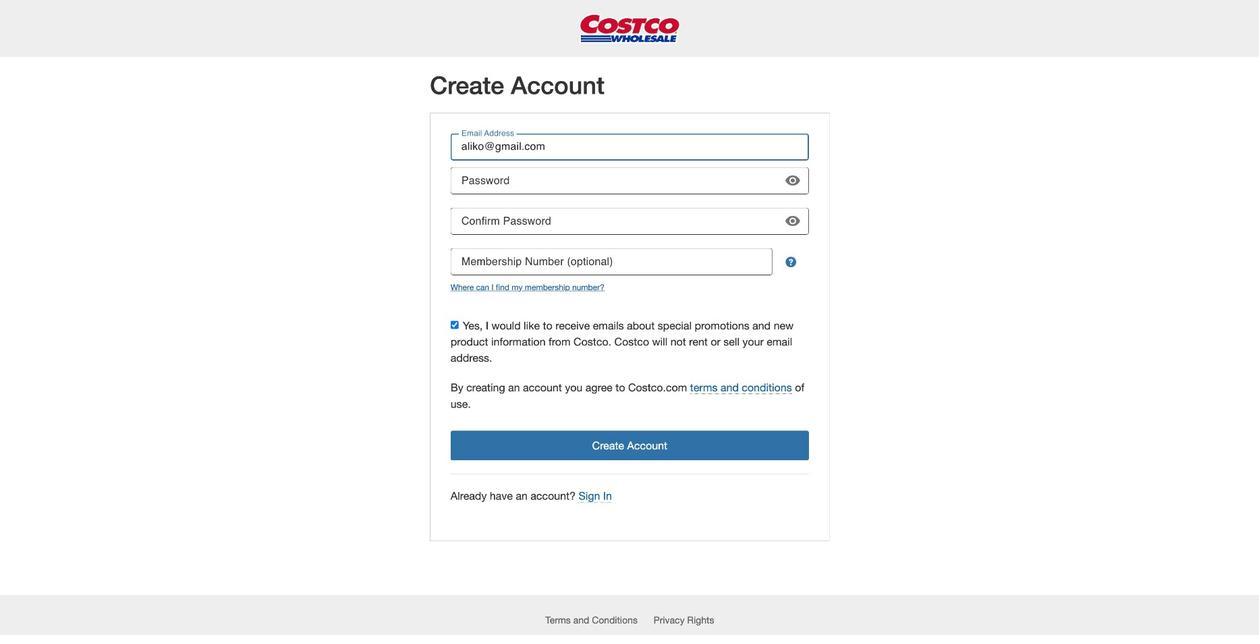 Task type: locate. For each thing, give the bounding box(es) containing it.
None text field
[[451, 248, 773, 275]]

None password field
[[451, 167, 809, 194], [451, 208, 809, 235], [451, 167, 809, 194], [451, 208, 809, 235]]

None checkbox
[[451, 321, 460, 330]]

form
[[451, 134, 809, 510]]

None text field
[[451, 134, 809, 161]]



Task type: describe. For each thing, give the bounding box(es) containing it.
help image
[[786, 257, 797, 267]]

costco us homepage image
[[580, 14, 681, 43]]



